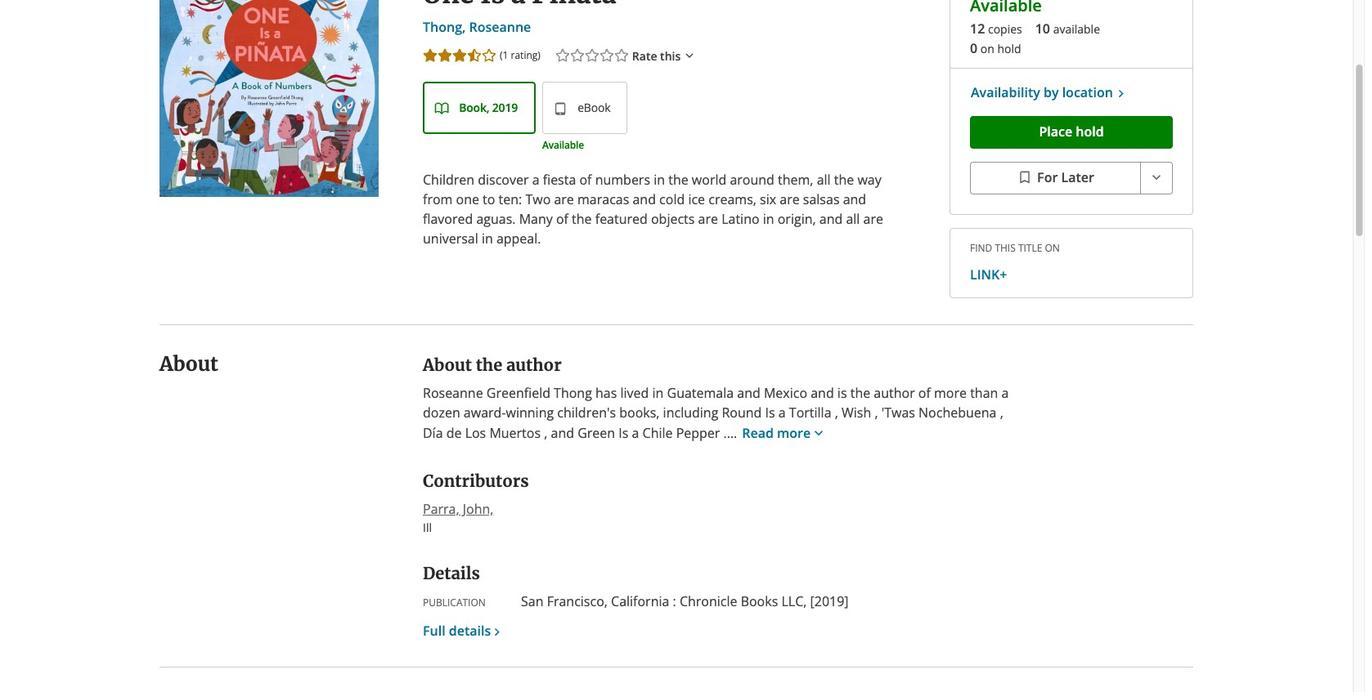 Task type: vqa. For each thing, say whether or not it's contained in the screenshot.
Thong,
yes



Task type: locate. For each thing, give the bounding box(es) containing it.
of inside roseanne greenfield thong has lived in guatemala and mexico and is the author of more than a dozen award-winning children's books, including round is a tortilla , wish , 'twas nochebuena , día de los muertos , and green is a chile pepper .…
[[919, 385, 931, 403]]

0 horizontal spatial svg chevron down image
[[683, 48, 697, 64]]

all down "way"
[[846, 210, 860, 228]]

all up salsas
[[817, 171, 831, 189]]

svg star outline image right the )
[[569, 48, 586, 64]]

svg star outline image up ebook
[[584, 48, 600, 64]]

and down children's
[[551, 425, 574, 443]]

on
[[981, 41, 995, 56], [1045, 242, 1060, 255]]

this right find
[[995, 242, 1016, 255]]

and left "cold"
[[633, 190, 656, 208]]

appeal.
[[496, 230, 541, 248]]

are
[[554, 190, 574, 208], [780, 190, 800, 208], [698, 210, 718, 228], [864, 210, 884, 228]]

tortilla
[[789, 404, 832, 422]]

1 horizontal spatial more
[[934, 385, 967, 403]]

on right the 0
[[981, 41, 995, 56]]

svg chevron down image right rate this
[[683, 48, 697, 64]]

1 vertical spatial all
[[846, 210, 860, 228]]

0 vertical spatial svg chevron right image
[[1113, 86, 1129, 101]]

1 vertical spatial svg chevron right image
[[489, 625, 505, 641]]

author inside roseanne greenfield thong has lived in guatemala and mexico and is the author of more than a dozen award-winning children's books, including round is a tortilla , wish , 'twas nochebuena , día de los muertos , and green is a chile pepper .…
[[874, 385, 915, 403]]

svg star outline image
[[555, 48, 571, 64], [584, 48, 600, 64], [599, 48, 615, 64]]

about for about the author
[[423, 355, 472, 376]]

ebook link
[[542, 81, 628, 134]]

by
[[1044, 84, 1059, 102]]

0 vertical spatial author
[[506, 355, 562, 376]]

svg chevron right image inside availability by location button
[[1113, 86, 1129, 101]]

is down books,
[[619, 425, 629, 443]]

0 vertical spatial is
[[765, 404, 775, 422]]

the up greenfield
[[476, 355, 502, 376]]

0 horizontal spatial about
[[160, 352, 218, 377]]

for later button
[[970, 162, 1141, 195]]

including
[[663, 404, 719, 422]]

1 vertical spatial on
[[1045, 242, 1060, 255]]

more up nochebuena
[[934, 385, 967, 403]]

parra, john, ill
[[423, 501, 494, 536]]

svg star outline image
[[481, 48, 497, 64], [569, 48, 586, 64], [613, 48, 630, 64]]

in down six at the top right of the page
[[763, 210, 774, 228]]

1 vertical spatial svg chevron down image
[[811, 426, 827, 442]]

0 vertical spatial on
[[981, 41, 995, 56]]

this for find
[[995, 242, 1016, 255]]

'twas
[[882, 404, 915, 422]]

about
[[160, 352, 218, 377], [423, 355, 472, 376]]

are down fiesta
[[554, 190, 574, 208]]

1 vertical spatial roseanne
[[423, 385, 483, 403]]

0 horizontal spatial svg star outline image
[[481, 48, 497, 64]]

in right lived
[[652, 385, 664, 403]]

roseanne up (
[[469, 18, 531, 36]]

1 vertical spatial is
[[619, 425, 629, 443]]

muertos
[[490, 425, 541, 443]]

world
[[692, 171, 727, 189]]

more
[[934, 385, 967, 403], [777, 425, 811, 443]]

.…
[[724, 425, 737, 443]]

all
[[817, 171, 831, 189], [846, 210, 860, 228]]

details
[[423, 564, 480, 584]]

this right rate at the left top
[[660, 48, 681, 63]]

read more
[[742, 425, 811, 443]]

1 vertical spatial more
[[777, 425, 811, 443]]

0 vertical spatial hold
[[998, 41, 1021, 56]]

a up two at the top left of the page
[[532, 171, 540, 189]]

find
[[970, 242, 993, 255]]

a down mexico
[[779, 404, 786, 422]]

0 vertical spatial this
[[660, 48, 681, 63]]

lived
[[621, 385, 649, 403]]

than
[[970, 385, 998, 403]]

this
[[660, 48, 681, 63], [995, 242, 1016, 255]]

availability by location button
[[970, 82, 1130, 103]]

1 horizontal spatial svg chevron right image
[[1113, 86, 1129, 101]]

a
[[532, 171, 540, 189], [1002, 385, 1009, 403], [779, 404, 786, 422], [632, 425, 639, 443]]

is up read more
[[765, 404, 775, 422]]

book
[[459, 100, 487, 116]]

one
[[456, 190, 479, 208]]

1 horizontal spatial this
[[995, 242, 1016, 255]]

svg star outline image left rate at the left top
[[599, 48, 615, 64]]

svg star outline image left (
[[481, 48, 497, 64]]

2 svg star image from the left
[[437, 48, 453, 64]]

svg star outline image left rate at the left top
[[613, 48, 630, 64]]

on for 0
[[981, 41, 995, 56]]

rate this
[[632, 48, 681, 63]]

10 available 0 on hold
[[970, 19, 1100, 57]]

this inside dropdown button
[[660, 48, 681, 63]]

thong, roseanne link
[[423, 18, 531, 36]]

in inside roseanne greenfield thong has lived in guatemala and mexico and is the author of more than a dozen award-winning children's books, including round is a tortilla , wish , 'twas nochebuena , día de los muertos , and green is a chile pepper .…
[[652, 385, 664, 403]]

this for rate
[[660, 48, 681, 63]]

hold right place
[[1076, 123, 1104, 141]]

svg chevron down image inside read more dropdown button
[[811, 426, 827, 442]]

0 horizontal spatial svg chevron right image
[[489, 625, 505, 641]]

availability by location
[[971, 84, 1113, 102]]

greenfield
[[487, 385, 551, 403]]

1 svg star image from the left
[[422, 48, 438, 64]]

of up nochebuena
[[919, 385, 931, 403]]

flavored
[[423, 210, 473, 228]]

svg half star image
[[466, 48, 483, 64]]

around
[[730, 171, 775, 189]]

1 horizontal spatial on
[[1045, 242, 1060, 255]]

svg star outline image for (
[[481, 48, 497, 64]]

maracas
[[578, 190, 629, 208]]

1 horizontal spatial of
[[580, 171, 592, 189]]

,
[[487, 100, 489, 116], [835, 404, 838, 422], [875, 404, 878, 422], [1000, 404, 1004, 422], [544, 425, 548, 443]]

svg chevron down image down tortilla
[[811, 426, 827, 442]]

svg star image
[[422, 48, 438, 64], [437, 48, 453, 64], [452, 48, 468, 64]]

1 horizontal spatial is
[[765, 404, 775, 422]]

san francisco, california : chronicle books llc, [2019]
[[521, 593, 849, 611]]

0 horizontal spatial hold
[[998, 41, 1021, 56]]

1 svg star outline image from the left
[[481, 48, 497, 64]]

are down them,
[[780, 190, 800, 208]]

them,
[[778, 171, 814, 189]]

the left "way"
[[834, 171, 854, 189]]

the right is
[[851, 385, 871, 403]]

0 vertical spatial more
[[934, 385, 967, 403]]

children discover a fiesta of numbers in the world around them, all the way from one to ten: two are maracas and cold ice creams, six are salsas and flavored aguas. many of the featured objects are latino in origin, and all are universal in appeal.
[[423, 171, 884, 248]]

six
[[760, 190, 776, 208]]

is
[[765, 404, 775, 422], [619, 425, 629, 443]]

hold inside button
[[1076, 123, 1104, 141]]

2 horizontal spatial of
[[919, 385, 931, 403]]

svg chevron down image
[[1149, 170, 1165, 186]]

of
[[580, 171, 592, 189], [556, 210, 569, 228], [919, 385, 931, 403]]

12
[[970, 19, 985, 37]]

in
[[654, 171, 665, 189], [763, 210, 774, 228], [482, 230, 493, 248], [652, 385, 664, 403]]

1 vertical spatial author
[[874, 385, 915, 403]]

california
[[611, 593, 670, 611]]

2 vertical spatial of
[[919, 385, 931, 403]]

svg star outline image right the )
[[555, 48, 571, 64]]

the inside roseanne greenfield thong has lived in guatemala and mexico and is the author of more than a dozen award-winning children's books, including round is a tortilla , wish , 'twas nochebuena , día de los muertos , and green is a chile pepper .…
[[851, 385, 871, 403]]

3 svg star outline image from the left
[[599, 48, 615, 64]]

1 horizontal spatial about
[[423, 355, 472, 376]]

and up round
[[737, 385, 761, 403]]

1 horizontal spatial hold
[[1076, 123, 1104, 141]]

on right title on the top of the page
[[1045, 242, 1060, 255]]

is
[[838, 385, 847, 403]]

author up 'twas on the right of the page
[[874, 385, 915, 403]]

1 vertical spatial of
[[556, 210, 569, 228]]

0 horizontal spatial more
[[777, 425, 811, 443]]

roseanne
[[469, 18, 531, 36], [423, 385, 483, 403]]

rate
[[632, 48, 657, 63]]

)
[[538, 48, 541, 62]]

publication
[[423, 597, 486, 611]]

link+ link
[[970, 265, 1173, 285]]

place
[[1039, 123, 1073, 141]]

2 horizontal spatial svg star outline image
[[613, 48, 630, 64]]

round
[[722, 404, 762, 422]]

1 horizontal spatial svg star outline image
[[569, 48, 586, 64]]

1 vertical spatial this
[[995, 242, 1016, 255]]

on for title
[[1045, 242, 1060, 255]]

of right fiesta
[[580, 171, 592, 189]]

on inside 10 available 0 on hold
[[981, 41, 995, 56]]

of right many
[[556, 210, 569, 228]]

1 horizontal spatial svg chevron down image
[[811, 426, 827, 442]]

and left is
[[811, 385, 834, 403]]

(
[[500, 48, 503, 62]]

a right than
[[1002, 385, 1009, 403]]

wish
[[842, 404, 871, 422]]

chronicle
[[680, 593, 738, 611]]

author up greenfield
[[506, 355, 562, 376]]

more inside roseanne greenfield thong has lived in guatemala and mexico and is the author of more than a dozen award-winning children's books, including round is a tortilla , wish , 'twas nochebuena , día de los muertos , and green is a chile pepper .…
[[934, 385, 967, 403]]

the
[[669, 171, 689, 189], [834, 171, 854, 189], [572, 210, 592, 228], [476, 355, 502, 376], [851, 385, 871, 403]]

, down the winning
[[544, 425, 548, 443]]

more down tortilla
[[777, 425, 811, 443]]

1 horizontal spatial author
[[874, 385, 915, 403]]

two
[[526, 190, 551, 208]]

roseanne up dozen
[[423, 385, 483, 403]]

for
[[1037, 169, 1058, 187]]

the up "cold"
[[669, 171, 689, 189]]

hold down copies
[[998, 41, 1021, 56]]

[2019]
[[810, 593, 849, 611]]

pepper
[[676, 425, 720, 443]]

1 vertical spatial hold
[[1076, 123, 1104, 141]]

0 vertical spatial all
[[817, 171, 831, 189]]

10
[[1035, 19, 1050, 37]]

about for about
[[160, 352, 218, 377]]

ice
[[688, 190, 705, 208]]

numbers
[[595, 171, 650, 189]]

aguas.
[[476, 210, 516, 228]]

francisco,
[[547, 593, 608, 611]]

3 svg star outline image from the left
[[613, 48, 630, 64]]

0 vertical spatial svg chevron down image
[[683, 48, 697, 64]]

0 horizontal spatial on
[[981, 41, 995, 56]]

svg chevron right image
[[1113, 86, 1129, 101], [489, 625, 505, 641]]

in down aguas.
[[482, 230, 493, 248]]

0 horizontal spatial this
[[660, 48, 681, 63]]

featured
[[595, 210, 648, 228]]

svg chevron down image
[[683, 48, 697, 64], [811, 426, 827, 442]]



Task type: describe. For each thing, give the bounding box(es) containing it.
link+
[[970, 266, 1007, 284]]

find this title on
[[970, 242, 1060, 255]]

place hold
[[1039, 123, 1104, 141]]

a inside children discover a fiesta of numbers in the world around them, all the way from one to ten: two are maracas and cold ice creams, six are salsas and flavored aguas. many of the featured objects are latino in origin, and all are universal in appeal.
[[532, 171, 540, 189]]

1 svg star outline image from the left
[[555, 48, 571, 64]]

svg ebook image
[[553, 101, 568, 116]]

are down ice
[[698, 210, 718, 228]]

book , 2019
[[459, 100, 518, 116]]

chile
[[643, 425, 673, 443]]

2 svg star outline image from the left
[[569, 48, 586, 64]]

children's
[[557, 404, 616, 422]]

full details
[[423, 623, 491, 641]]

3 svg star image from the left
[[452, 48, 468, 64]]

origin,
[[778, 210, 816, 228]]

a down books,
[[632, 425, 639, 443]]

svg chevron down image for rate this dropdown button
[[683, 48, 697, 64]]

1
[[503, 48, 508, 62]]

0
[[970, 39, 978, 57]]

2 svg star outline image from the left
[[584, 48, 600, 64]]

thong, roseanne
[[423, 18, 531, 36]]

title
[[1018, 242, 1043, 255]]

0 horizontal spatial is
[[619, 425, 629, 443]]

ebook
[[578, 100, 611, 116]]

1 horizontal spatial all
[[846, 210, 860, 228]]

:
[[673, 593, 676, 611]]

objects
[[651, 210, 695, 228]]

, right nochebuena
[[1000, 404, 1004, 422]]

read more button
[[741, 423, 828, 444]]

available
[[1053, 21, 1100, 36]]

parra,
[[423, 501, 459, 519]]

los
[[465, 425, 486, 443]]

0 horizontal spatial author
[[506, 355, 562, 376]]

mexico
[[764, 385, 807, 403]]

2019
[[492, 100, 518, 116]]

john,
[[463, 501, 494, 519]]

svg chevron right image inside full details "link"
[[489, 625, 505, 641]]

de
[[446, 425, 462, 443]]

, left wish
[[835, 404, 838, 422]]

parra, john, link
[[423, 500, 494, 520]]

and down salsas
[[820, 210, 843, 228]]

ten:
[[499, 190, 522, 208]]

the down maracas
[[572, 210, 592, 228]]

to
[[483, 190, 495, 208]]

rate this button
[[553, 46, 700, 65]]

( 1 rating )
[[500, 48, 541, 62]]

details
[[449, 623, 491, 641]]

san
[[521, 593, 544, 611]]

12 copies
[[970, 19, 1022, 37]]

availability
[[971, 84, 1040, 102]]

rating
[[511, 48, 538, 62]]

award-
[[464, 404, 506, 422]]

later
[[1061, 169, 1094, 187]]

about the author
[[423, 355, 562, 376]]

svg book image
[[434, 101, 449, 116]]

0 vertical spatial of
[[580, 171, 592, 189]]

books,
[[619, 404, 660, 422]]

fiesta
[[543, 171, 576, 189]]

available
[[542, 138, 584, 152]]

way
[[858, 171, 882, 189]]

are down "way"
[[864, 210, 884, 228]]

full
[[423, 623, 446, 641]]

0 vertical spatial roseanne
[[469, 18, 531, 36]]

ill
[[423, 521, 432, 536]]

and down "way"
[[843, 190, 866, 208]]

copies
[[988, 21, 1022, 36]]

, right wish
[[875, 404, 878, 422]]

guatemala
[[667, 385, 734, 403]]

0 horizontal spatial of
[[556, 210, 569, 228]]

svg shelves outline image
[[1017, 170, 1033, 186]]

svg chevron down image for read more dropdown button
[[811, 426, 827, 442]]

latino
[[722, 210, 760, 228]]

location
[[1062, 84, 1113, 102]]

nochebuena
[[919, 404, 997, 422]]

hold inside 10 available 0 on hold
[[998, 41, 1021, 56]]

cold
[[659, 190, 685, 208]]

llc,
[[782, 593, 807, 611]]

in up "cold"
[[654, 171, 665, 189]]

0 horizontal spatial all
[[817, 171, 831, 189]]

green
[[578, 425, 615, 443]]

more inside dropdown button
[[777, 425, 811, 443]]

thong,
[[423, 18, 466, 36]]

roseanne inside roseanne greenfield thong has lived in guatemala and mexico and is the author of more than a dozen award-winning children's books, including round is a tortilla , wish , 'twas nochebuena , día de los muertos , and green is a chile pepper .…
[[423, 385, 483, 403]]

salsas
[[803, 190, 840, 208]]

contributors
[[423, 471, 529, 492]]

children
[[423, 171, 475, 189]]

creams,
[[709, 190, 757, 208]]

svg star outline image for rate this
[[613, 48, 630, 64]]

, left 2019
[[487, 100, 489, 116]]

read
[[742, 425, 774, 443]]

dozen
[[423, 404, 460, 422]]

many
[[519, 210, 553, 228]]

discover
[[478, 171, 529, 189]]

from
[[423, 190, 453, 208]]

thong
[[554, 385, 592, 403]]



